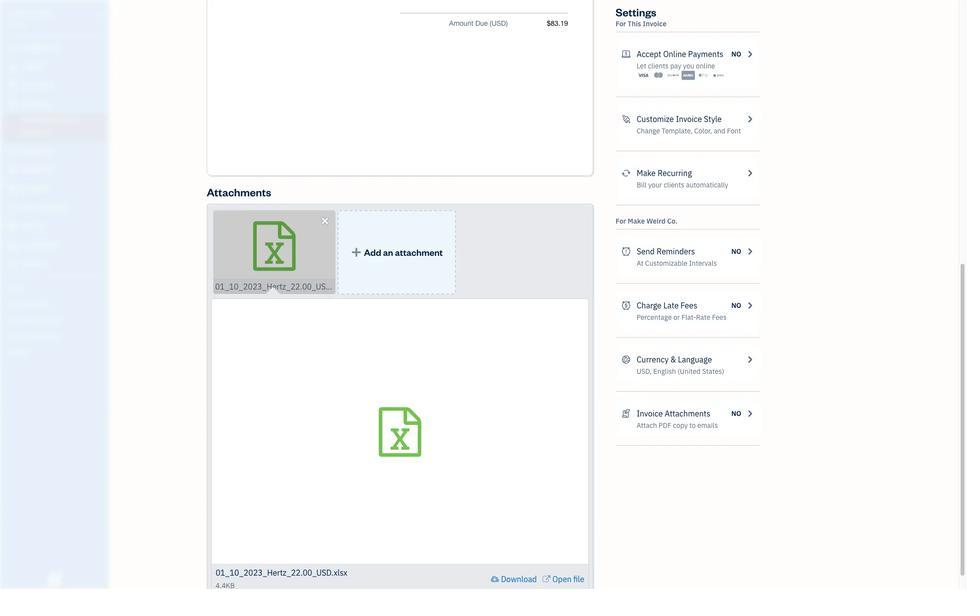 Task type: locate. For each thing, give the bounding box(es) containing it.
automatically
[[686, 180, 728, 189]]

customize
[[637, 114, 674, 124]]

0 vertical spatial invoice
[[643, 19, 667, 28]]

open file link
[[543, 573, 585, 585]]

online
[[696, 61, 715, 70]]

invoice up change template, color, and font
[[676, 114, 702, 124]]

invoice up 'attach'
[[637, 409, 663, 418]]

for make weird co.
[[616, 217, 678, 226]]

1 vertical spatial fees
[[712, 313, 727, 322]]

currency
[[637, 355, 669, 364]]

add
[[364, 246, 381, 258]]

1 no from the top
[[732, 50, 742, 59]]

fees
[[681, 300, 698, 310], [712, 313, 727, 322]]

usd,
[[637, 367, 652, 376]]

accept
[[637, 49, 662, 59]]

clients
[[648, 61, 669, 70], [664, 180, 685, 189]]

chevronright image for accept online payments
[[746, 48, 755, 60]]

2 chevronright image from the top
[[746, 354, 755, 365]]

discover image
[[667, 70, 680, 80]]

0 vertical spatial attachments
[[207, 185, 271, 199]]

no for accept online payments
[[732, 50, 742, 59]]

money image
[[6, 222, 18, 232]]

apps image
[[7, 285, 106, 293]]

bill your clients automatically
[[637, 180, 728, 189]]

1 chevronright image from the top
[[746, 113, 755, 125]]

1 vertical spatial clients
[[664, 180, 685, 189]]

3 chevronright image from the top
[[746, 245, 755, 257]]

3 no from the top
[[732, 301, 742, 310]]

attach pdf copy to emails
[[637, 421, 718, 430]]

download
[[501, 574, 537, 584]]

chevronright image
[[746, 113, 755, 125], [746, 167, 755, 179], [746, 245, 755, 257], [746, 299, 755, 311]]

for
[[616, 19, 626, 28], [616, 217, 626, 226]]

0 vertical spatial fees
[[681, 300, 698, 310]]

usd, english (united states)
[[637, 367, 724, 376]]

invoice attachments
[[637, 409, 711, 418]]

make left weird
[[628, 217, 645, 226]]

1 vertical spatial for
[[616, 217, 626, 226]]

attachments
[[207, 185, 271, 199], [665, 409, 711, 418]]

amount
[[449, 19, 474, 27]]

items and services image
[[7, 316, 106, 324]]

01_10_2023_hertz_22.00_usd.xlsx
[[215, 282, 347, 292], [216, 568, 348, 578]]

copy
[[673, 421, 688, 430]]

payment image
[[6, 146, 18, 156]]

percentage
[[637, 313, 672, 322]]

3 chevronright image from the top
[[746, 408, 755, 419]]

estimate image
[[6, 81, 18, 91]]

style
[[704, 114, 722, 124]]

main element
[[0, 0, 134, 589]]

open
[[553, 574, 572, 584]]

usd
[[492, 19, 506, 27]]

01_10_2023_hertz_22.00_usd.xlsx inside button
[[215, 282, 347, 292]]

invoice right this
[[643, 19, 667, 28]]

settings for this invoice
[[616, 5, 667, 28]]

for inside settings for this invoice
[[616, 19, 626, 28]]

fees up flat-
[[681, 300, 698, 310]]

0 horizontal spatial fees
[[681, 300, 698, 310]]

1 horizontal spatial attachments
[[665, 409, 711, 418]]

and
[[714, 126, 726, 135]]

amount due ( usd )
[[449, 19, 508, 27]]

open file
[[553, 574, 585, 584]]

1 for from the top
[[616, 19, 626, 28]]

timer image
[[6, 203, 18, 213]]

0 vertical spatial 01_10_2023_hertz_22.00_usd.xlsx
[[215, 282, 347, 292]]

0 vertical spatial for
[[616, 19, 626, 28]]

for up latereminders icon
[[616, 217, 626, 226]]

your
[[648, 180, 662, 189]]

chevronright image
[[746, 48, 755, 60], [746, 354, 755, 365], [746, 408, 755, 419]]

invoice image
[[6, 100, 18, 110]]

or
[[674, 313, 680, 322]]

0 vertical spatial clients
[[648, 61, 669, 70]]

change template, color, and font
[[637, 126, 741, 135]]

no
[[732, 50, 742, 59], [732, 247, 742, 256], [732, 301, 742, 310], [732, 409, 742, 418]]

make
[[637, 168, 656, 178], [628, 217, 645, 226]]

states)
[[702, 367, 724, 376]]

1 vertical spatial attachments
[[665, 409, 711, 418]]

(united
[[678, 367, 701, 376]]

emails
[[698, 421, 718, 430]]

accept online payments
[[637, 49, 724, 59]]

invoice
[[643, 19, 667, 28], [676, 114, 702, 124], [637, 409, 663, 418]]

freshbooks image
[[47, 573, 62, 585]]

no for invoice attachments
[[732, 409, 742, 418]]

recurring
[[658, 168, 692, 178]]

clients down accept
[[648, 61, 669, 70]]

1 vertical spatial chevronright image
[[746, 354, 755, 365]]

0 vertical spatial chevronright image
[[746, 48, 755, 60]]

visa image
[[637, 70, 650, 80]]

add an attachment
[[364, 246, 443, 258]]

make up bill
[[637, 168, 656, 178]]

1 vertical spatial invoice
[[676, 114, 702, 124]]

attach
[[637, 421, 657, 430]]

4 no from the top
[[732, 409, 742, 418]]

attachment
[[395, 246, 443, 258]]

1 chevronright image from the top
[[746, 48, 755, 60]]

payments
[[688, 49, 724, 59]]

clients down recurring
[[664, 180, 685, 189]]

weird
[[647, 217, 666, 226]]

for left this
[[616, 19, 626, 28]]

(
[[490, 19, 492, 27]]

1 horizontal spatial fees
[[712, 313, 727, 322]]

language
[[678, 355, 712, 364]]

&
[[671, 355, 676, 364]]

2 vertical spatial chevronright image
[[746, 408, 755, 419]]

2 no from the top
[[732, 247, 742, 256]]

fees right rate at the bottom right of page
[[712, 313, 727, 322]]

turtle inc owner
[[8, 9, 52, 27]]

$83.19
[[547, 19, 568, 27]]

dashboard image
[[6, 43, 18, 53]]

2 for from the top
[[616, 217, 626, 226]]

plus image
[[351, 247, 362, 257]]

font
[[727, 126, 741, 135]]



Task type: vqa. For each thing, say whether or not it's contained in the screenshot.
second NO from the top
yes



Task type: describe. For each thing, give the bounding box(es) containing it.
client image
[[6, 62, 18, 72]]

)
[[506, 19, 508, 27]]

0 vertical spatial make
[[637, 168, 656, 178]]

no for charge late fees
[[732, 301, 742, 310]]

latereminders image
[[622, 245, 631, 257]]

apple pay image
[[697, 70, 710, 80]]

rate
[[696, 313, 711, 322]]

externallink image
[[543, 573, 551, 585]]

customize invoice style
[[637, 114, 722, 124]]

add an attachment button
[[338, 210, 456, 295]]

latefees image
[[622, 299, 631, 311]]

settings
[[616, 5, 657, 19]]

report image
[[6, 259, 18, 269]]

charge
[[637, 300, 662, 310]]

invoices image
[[622, 408, 631, 419]]

0 horizontal spatial attachments
[[207, 185, 271, 199]]

file
[[574, 574, 585, 584]]

onlinesales image
[[622, 48, 631, 60]]

online
[[663, 49, 687, 59]]

color,
[[694, 126, 712, 135]]

no for send reminders
[[732, 247, 742, 256]]

4 chevronright image from the top
[[746, 299, 755, 311]]

paintbrush image
[[622, 113, 631, 125]]

turtle
[[8, 9, 36, 19]]

mastercard image
[[652, 70, 665, 80]]

send
[[637, 246, 655, 256]]

let clients pay you online
[[637, 61, 715, 70]]

refresh image
[[622, 167, 631, 179]]

charge late fees
[[637, 300, 698, 310]]

expense image
[[6, 165, 18, 175]]

2 chevronright image from the top
[[746, 167, 755, 179]]

late
[[664, 300, 679, 310]]

chevronright image for invoice attachments
[[746, 408, 755, 419]]

percentage or flat-rate fees
[[637, 313, 727, 322]]

1 vertical spatial 01_10_2023_hertz_22.00_usd.xlsx
[[216, 568, 348, 578]]

make recurring
[[637, 168, 692, 178]]

currencyandlanguage image
[[622, 354, 631, 365]]

send reminders
[[637, 246, 695, 256]]

bank connections image
[[7, 332, 106, 340]]

2 vertical spatial invoice
[[637, 409, 663, 418]]

clouddownload image
[[491, 573, 499, 585]]

01_10_2023_hertz_22.00_usd.xlsx button
[[213, 210, 347, 295]]

let
[[637, 61, 647, 70]]

reminders
[[657, 246, 695, 256]]

team members image
[[7, 300, 106, 308]]

due
[[475, 19, 488, 27]]

an
[[383, 246, 393, 258]]

co.
[[667, 217, 678, 226]]

settings image
[[7, 348, 106, 356]]

pay
[[670, 61, 682, 70]]

invoice inside settings for this invoice
[[643, 19, 667, 28]]

to
[[690, 421, 696, 430]]

intervals
[[689, 259, 717, 268]]

delete attachment image
[[320, 215, 330, 227]]

change
[[637, 126, 660, 135]]

download link
[[491, 573, 537, 585]]

bank image
[[712, 70, 725, 80]]

bill
[[637, 180, 647, 189]]

chart image
[[6, 240, 18, 250]]

currency & language
[[637, 355, 712, 364]]

flat-
[[682, 313, 696, 322]]

1 vertical spatial make
[[628, 217, 645, 226]]

at
[[637, 259, 644, 268]]

owner
[[8, 20, 26, 27]]

inc
[[38, 9, 52, 19]]

template,
[[662, 126, 693, 135]]

this
[[628, 19, 641, 28]]

english
[[654, 367, 676, 376]]

pdf
[[659, 421, 672, 430]]

at customizable intervals
[[637, 259, 717, 268]]

american express image
[[682, 70, 695, 80]]

you
[[683, 61, 695, 70]]

customizable
[[645, 259, 688, 268]]

project image
[[6, 184, 18, 194]]



